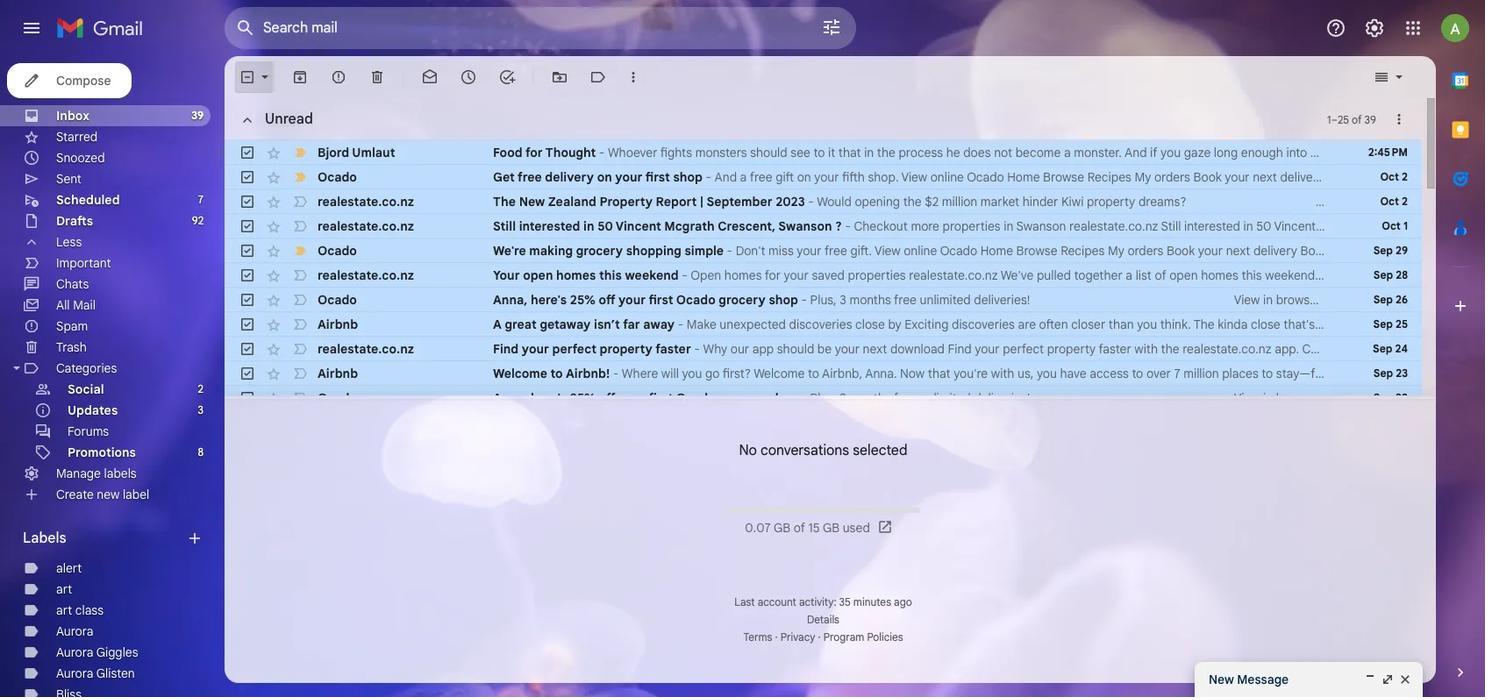Task type: locate. For each thing, give the bounding box(es) containing it.
months down anna.
[[850, 390, 891, 406]]

18 ﻿ from the left
[[1357, 194, 1357, 210]]

0 vertical spatial here's
[[531, 292, 567, 308]]

1 vertical spatial unlimited
[[920, 390, 971, 406]]

5 ﻿ from the left
[[1234, 194, 1234, 210]]

shop up the unexpected at the top
[[769, 292, 798, 308]]

delivery down thought
[[545, 169, 594, 185]]

gb right 15
[[823, 521, 840, 536]]

the right think.
[[1194, 317, 1215, 333]]

1 horizontal spatial faster
[[1099, 341, 1132, 357]]

1 vertical spatial aurora
[[56, 645, 93, 661]]

tab list
[[1436, 56, 1485, 634]]

1 vertical spatial browser
[[1276, 390, 1322, 406]]

1 art from the top
[[56, 582, 72, 598]]

anna, here's 25% off your first ocado grocery shop - plus, 3 months free unlimited deliveries! ‌ ‌ ‌ ‌ ‌ ‌ ‌ ‌ ‌ ‌ ‌ ‌ ‌ ‌ ‌ ‌ ‌ ‌ ‌ ‌ ‌ ‌ ‌ ‌ ‌ ‌ ‌ ‌ ‌ ‌ ‌ ‌ ‌ ‌ ‌ ‌ ‌ ‌ ‌ ‌ ‌ ‌ ‌ ‌ ‌ ‌ ‌ ‌ ‌ ‌ ‌ ‌ ‌ ‌ ‌ ‌ ‌ ‌ ‌ ‌ ‌ ‌ ‌ ‌ view in browser ocado offers | for sep 22
[[493, 390, 1406, 406]]

· down 'details'
[[818, 631, 821, 644]]

market
[[981, 194, 1020, 210]]

3 inside the labels navigation
[[198, 404, 204, 417]]

1 horizontal spatial close
[[1251, 317, 1281, 333]]

last account activity: 35 minutes ago details terms · privacy · program policies
[[735, 596, 912, 644]]

3 ﻿ from the left
[[1215, 194, 1215, 210]]

anna, down great
[[493, 390, 528, 406]]

move to image
[[551, 68, 569, 86]]

art for art class
[[56, 603, 72, 619]]

2 homes from the left
[[725, 268, 762, 283]]

2 inside the labels navigation
[[198, 383, 204, 396]]

Search mail text field
[[263, 19, 772, 37]]

4 sep from the top
[[1374, 318, 1393, 331]]

3 row from the top
[[225, 190, 1422, 214]]

off for sep 22
[[599, 390, 616, 406]]

1 vertical spatial off
[[599, 390, 616, 406]]

main menu image
[[21, 18, 42, 39]]

only
[[1319, 317, 1342, 333]]

first?
[[723, 366, 751, 382]]

0 vertical spatial anna,
[[493, 292, 528, 308]]

anna.
[[865, 366, 897, 382]]

1 vertical spatial deliveries!
[[974, 390, 1030, 406]]

19 ͏ from the left
[[1357, 194, 1360, 210]]

aurora for aurora link
[[56, 624, 93, 640]]

here's up getaway
[[531, 292, 567, 308]]

homes up kinda at the top right
[[1201, 268, 1239, 283]]

0 vertical spatial orders
[[1155, 169, 1191, 185]]

your down long
[[1225, 169, 1250, 185]]

2:45 pm
[[1369, 146, 1408, 159]]

0 horizontal spatial find
[[493, 341, 519, 357]]

0 vertical spatial home
[[1008, 169, 1040, 185]]

0 vertical spatial oct
[[1381, 170, 1399, 183]]

a left list
[[1126, 268, 1133, 283]]

report spam image
[[330, 68, 347, 86]]

12 ͏ from the left
[[1291, 194, 1294, 210]]

faster up access
[[1099, 341, 1132, 357]]

1 deliveries! from the top
[[974, 292, 1030, 308]]

7 inside the labels navigation
[[198, 193, 204, 206]]

grocery for sep 22
[[719, 390, 766, 406]]

property up have
[[1047, 341, 1096, 357]]

1 vertical spatial art
[[56, 603, 72, 619]]

sep for sep 29
[[1374, 244, 1393, 257]]

4 ﻿ from the left
[[1225, 194, 1225, 210]]

3 down "airbnb,"
[[840, 390, 847, 406]]

row
[[225, 140, 1485, 165], [225, 165, 1485, 190], [225, 190, 1422, 214], [225, 214, 1422, 239], [225, 239, 1485, 263], [225, 263, 1485, 288], [225, 288, 1422, 312], [225, 312, 1485, 337], [225, 337, 1485, 362], [225, 362, 1485, 386], [225, 386, 1422, 411]]

1 horizontal spatial open
[[1170, 268, 1198, 283]]

1 vertical spatial first
[[649, 292, 673, 308]]

1 horizontal spatial on
[[797, 169, 811, 185]]

into
[[1287, 145, 1308, 161]]

not
[[994, 145, 1013, 161]]

first for sep 22
[[649, 390, 673, 406]]

on right gift at right
[[797, 169, 811, 185]]

0 vertical spatial months
[[850, 292, 891, 308]]

0 horizontal spatial on
[[597, 169, 612, 185]]

close up app.
[[1251, 317, 1281, 333]]

plus, down "airbnb,"
[[810, 390, 837, 406]]

ba
[[1474, 145, 1485, 161]]

online up the new zealand property report | september 2023 - would opening the $2 million market hinder kiwi property dreams? ͏ ‌ ﻿ ͏ ‌ ﻿ ͏ ‌ ﻿ ͏ ‌ ﻿ ͏ ‌ ﻿ ͏ ‌ ﻿ ͏ ‌ ﻿ ͏ ‌ ﻿ ͏ ‌ ﻿ ͏ ‌ ﻿ ͏ ‌ ﻿ ͏ ‌ ﻿ ͏ ‌ ﻿ ͏ ‌ ﻿ ͏ ‌ ﻿ ͏ ‌ ﻿ ͏ ‌ ﻿ ͏ ‌ ﻿ ͏ ‌ ﻿ ͏ ‌ ﻿ ͏ ‌ ﻿ ͏ ‌ ﻿ ͏ ‌
[[931, 169, 964, 185]]

create new label link
[[56, 487, 149, 503]]

4 row from the top
[[225, 214, 1422, 239]]

3 sep from the top
[[1374, 293, 1393, 306]]

next
[[1253, 169, 1277, 185], [1387, 169, 1411, 185], [1226, 243, 1251, 259], [1360, 243, 1385, 259], [863, 341, 887, 357]]

1 anna, here's 25% off your first ocado grocery shop - plus, 3 months free unlimited deliveries! ‌ ‌ ‌ ‌ ‌ ‌ ‌ ‌ ‌ ‌ ‌ ‌ ‌ ‌ ‌ ‌ ‌ ‌ ‌ ‌ ‌ ‌ ‌ ‌ ‌ ‌ ‌ ‌ ‌ ‌ ‌ ‌ ‌ ‌ ‌ ‌ ‌ ‌ ‌ ‌ ‌ ‌ ‌ ‌ ‌ ‌ ‌ ‌ ‌ ‌ ‌ ‌ ‌ ‌ ‌ ‌ ‌ ‌ ‌ ‌ ‌ ‌ ‌ ‌ view in browser ocado offers | from the top
[[493, 292, 1406, 308]]

1 horizontal spatial gaze
[[1444, 145, 1470, 161]]

chats
[[56, 276, 89, 292]]

0 vertical spatial deliveries!
[[974, 292, 1030, 308]]

new up interested
[[519, 194, 545, 210]]

2 oct 2 from the top
[[1381, 195, 1408, 208]]

2 off from the top
[[599, 390, 616, 406]]

promotions
[[68, 445, 136, 461]]

11 row from the top
[[225, 386, 1422, 411]]

1 oct 2 from the top
[[1381, 170, 1408, 183]]

aurora down the art class
[[56, 624, 93, 640]]

driv
[[1468, 317, 1485, 333]]

sep up clutter
[[1374, 318, 1393, 331]]

policies
[[867, 631, 903, 644]]

1 horizontal spatial 1
[[1404, 219, 1408, 233]]

anna, here's 25% off your first ocado grocery shop - plus, 3 months free unlimited deliveries! ‌ ‌ ‌ ‌ ‌ ‌ ‌ ‌ ‌ ‌ ‌ ‌ ‌ ‌ ‌ ‌ ‌ ‌ ‌ ‌ ‌ ‌ ‌ ‌ ‌ ‌ ‌ ‌ ‌ ‌ ‌ ‌ ‌ ‌ ‌ ‌ ‌ ‌ ‌ ‌ ‌ ‌ ‌ ‌ ‌ ‌ ‌ ‌ ‌ ‌ ‌ ‌ ‌ ‌ ‌ ‌ ‌ ‌ ‌ ‌ ‌ ‌ ‌ ‌ view in browser ocado offers | down the "you're"
[[493, 390, 1406, 406]]

for down "miss"
[[765, 268, 781, 283]]

1 vertical spatial million
[[1184, 366, 1219, 382]]

1 anna, from the top
[[493, 292, 528, 308]]

million left places
[[1184, 366, 1219, 382]]

2 browser from the top
[[1276, 390, 1322, 406]]

0 horizontal spatial and
[[715, 169, 737, 185]]

anna, here's 25% off your first ocado grocery shop - plus, 3 months free unlimited deliveries! ‌ ‌ ‌ ‌ ‌ ‌ ‌ ‌ ‌ ‌ ‌ ‌ ‌ ‌ ‌ ‌ ‌ ‌ ‌ ‌ ‌ ‌ ‌ ‌ ‌ ‌ ‌ ‌ ‌ ‌ ‌ ‌ ‌ ‌ ‌ ‌ ‌ ‌ ‌ ‌ ‌ ‌ ‌ ‌ ‌ ‌ ‌ ‌ ‌ ‌ ‌ ‌ ‌ ‌ ‌ ‌ ‌ ‌ ‌ ‌ ‌ ‌ ‌ ‌ view in browser ocado offers | for sep 26
[[493, 292, 1406, 308]]

for
[[526, 145, 543, 161], [765, 268, 781, 283], [1318, 268, 1334, 283]]

add to tasks image
[[498, 68, 516, 86]]

25
[[1338, 113, 1349, 126], [1396, 318, 1408, 331]]

2 vertical spatial first
[[649, 390, 673, 406]]

airbnb for a great getaway isn't far away
[[318, 317, 358, 333]]

1 vertical spatial 7
[[1174, 366, 1181, 382]]

plus, for sep 26
[[810, 292, 837, 308]]

of left 15
[[794, 521, 805, 536]]

you right us, in the bottom right of the page
[[1037, 366, 1057, 382]]

1 row from the top
[[225, 140, 1485, 165]]

faster
[[656, 341, 691, 357], [1099, 341, 1132, 357]]

0 horizontal spatial saved
[[812, 268, 845, 283]]

gift
[[776, 169, 794, 185]]

anna, down "your" on the top left
[[493, 292, 528, 308]]

here's for sep 22
[[531, 390, 567, 406]]

short
[[1436, 317, 1465, 333]]

still interested in 50 vincent mcgrath crescent, swanson ? -
[[493, 218, 854, 234]]

· right 'terms'
[[775, 631, 778, 644]]

16 ͏ from the left
[[1328, 194, 1332, 210]]

1 ﻿ from the left
[[1196, 194, 1196, 210]]

1 offers from the top
[[1365, 292, 1400, 308]]

25 up "abyss,"
[[1338, 113, 1349, 126]]

2 down "abyss"
[[1402, 170, 1408, 183]]

39 left the inbox section options 'icon'
[[1365, 113, 1376, 126]]

browser down the stay—from
[[1276, 390, 1322, 406]]

1 vertical spatial anna, here's 25% off your first ocado grocery shop - plus, 3 months free unlimited deliveries! ‌ ‌ ‌ ‌ ‌ ‌ ‌ ‌ ‌ ‌ ‌ ‌ ‌ ‌ ‌ ‌ ‌ ‌ ‌ ‌ ‌ ‌ ‌ ‌ ‌ ‌ ‌ ‌ ‌ ‌ ‌ ‌ ‌ ‌ ‌ ‌ ‌ ‌ ‌ ‌ ‌ ‌ ‌ ‌ ‌ ‌ ‌ ‌ ‌ ‌ ‌ ‌ ‌ ‌ ‌ ‌ ‌ ‌ ‌ ‌ ‌ ‌ ‌ ‌ view in browser ocado offers |
[[493, 390, 1406, 406]]

1 horizontal spatial ·
[[818, 631, 821, 644]]

7 row from the top
[[225, 288, 1422, 312]]

spam
[[56, 319, 88, 334]]

realestate.co.nz for your open homes this weekend
[[318, 268, 414, 283]]

of
[[1352, 113, 1362, 126], [1155, 268, 1167, 283], [794, 521, 805, 536]]

deliveries!
[[974, 292, 1030, 308], [974, 390, 1030, 406]]

3 aurora from the top
[[56, 666, 93, 682]]

3 up "airbnb,"
[[840, 292, 847, 308]]

shop for sep 26
[[769, 292, 798, 308]]

2 vertical spatial |
[[1403, 390, 1406, 406]]

all mail link
[[56, 297, 96, 313]]

archive image
[[291, 68, 309, 86]]

1 vertical spatial airbnb
[[318, 366, 358, 382]]

None checkbox
[[239, 68, 256, 86], [239, 144, 256, 161], [239, 168, 256, 186], [239, 316, 256, 333], [239, 390, 256, 407], [239, 68, 256, 86], [239, 144, 256, 161], [239, 168, 256, 186], [239, 316, 256, 333], [239, 390, 256, 407]]

13 ͏ from the left
[[1300, 194, 1303, 210]]

mail
[[73, 297, 96, 313]]

free down now
[[894, 390, 917, 406]]

2 sep from the top
[[1374, 268, 1393, 282]]

should left be
[[777, 341, 815, 357]]

0 horizontal spatial of
[[794, 521, 805, 536]]

with
[[1135, 341, 1158, 357], [1408, 341, 1432, 357], [991, 366, 1015, 382]]

0 vertical spatial 25
[[1338, 113, 1349, 126]]

2 up 8
[[198, 383, 204, 396]]

to left entire
[[1434, 366, 1446, 382]]

conversations
[[761, 442, 849, 460]]

5 sep from the top
[[1373, 342, 1393, 355]]

·
[[775, 631, 778, 644], [818, 631, 821, 644]]

anna,
[[493, 292, 528, 308], [493, 390, 528, 406]]

you
[[1161, 145, 1181, 161], [1137, 317, 1157, 333], [682, 366, 702, 382], [1037, 366, 1057, 382]]

1 horizontal spatial discoveries
[[952, 317, 1015, 333]]

2 properties from the left
[[1359, 268, 1417, 283]]

airbnb
[[318, 317, 358, 333], [318, 366, 358, 382]]

| for sep 26
[[1403, 292, 1406, 308]]

1 here's from the top
[[531, 292, 567, 308]]

2 ﻿ from the left
[[1206, 194, 1206, 210]]

art
[[56, 582, 72, 598], [56, 603, 72, 619]]

find up the "you're"
[[948, 341, 972, 357]]

0 horizontal spatial ·
[[775, 631, 778, 644]]

app.
[[1275, 341, 1300, 357]]

None checkbox
[[239, 193, 256, 211], [239, 218, 256, 235], [239, 242, 256, 260], [239, 267, 256, 284], [239, 291, 256, 309], [239, 340, 256, 358], [239, 365, 256, 383], [239, 193, 256, 211], [239, 218, 256, 235], [239, 242, 256, 260], [239, 267, 256, 284], [239, 291, 256, 309], [239, 340, 256, 358], [239, 365, 256, 383]]

your down where
[[619, 390, 646, 406]]

2 vertical spatial aurora
[[56, 666, 93, 682]]

sep left 26
[[1374, 293, 1393, 306]]

2 vertical spatial shop
[[769, 390, 798, 406]]

browser
[[1276, 292, 1322, 308], [1276, 390, 1322, 406]]

chats link
[[56, 276, 89, 292]]

sep left 24
[[1373, 342, 1393, 355]]

months for sep 22
[[850, 390, 891, 406]]

1 horizontal spatial welcome
[[754, 366, 805, 382]]

label
[[123, 487, 149, 503]]

0 vertical spatial aurora
[[56, 624, 93, 640]]

million right $2
[[942, 194, 978, 210]]

aurora down aurora link
[[56, 645, 93, 661]]

oct up 'sep 29'
[[1382, 219, 1401, 233]]

1 horizontal spatial 39
[[1365, 113, 1376, 126]]

7 ﻿ from the left
[[1253, 194, 1253, 210]]

manage labels link
[[56, 466, 137, 482]]

starred link
[[56, 129, 98, 145]]

1 vertical spatial should
[[777, 341, 815, 357]]

0 horizontal spatial weekend
[[625, 268, 679, 283]]

8
[[198, 446, 204, 459]]

vincent
[[616, 218, 661, 234]]

1 vertical spatial 25%
[[570, 390, 596, 406]]

the
[[493, 194, 516, 210], [1194, 317, 1215, 333]]

orders
[[1155, 169, 1191, 185], [1128, 243, 1164, 259]]

first up report
[[646, 169, 670, 185]]

this up kinda at the top right
[[1242, 268, 1262, 283]]

that right it
[[839, 145, 861, 161]]

discoveries up find your perfect property faster - why our app should be your next download find your perfect property faster with the realestate.co.nz app. cut out the clutter with advanced
[[952, 317, 1015, 333]]

0 vertical spatial oct 2
[[1381, 170, 1408, 183]]

sep 29
[[1374, 244, 1408, 257]]

2 welcome from the left
[[754, 366, 805, 382]]

1 vertical spatial |
[[1403, 292, 1406, 308]]

sep for sep 23
[[1374, 367, 1393, 380]]

oct 2
[[1381, 170, 1408, 183], [1381, 195, 1408, 208]]

gaze left long
[[1184, 145, 1211, 161]]

0 vertical spatial art
[[56, 582, 72, 598]]

main content containing unread
[[225, 56, 1485, 698]]

main content
[[225, 56, 1485, 698]]

inbox section options image
[[1391, 111, 1408, 128]]

deliveries! for sep 22
[[974, 390, 1030, 406]]

off up the isn't
[[599, 292, 616, 308]]

22 ﻿ from the left
[[1394, 194, 1394, 210]]

1 faster from the left
[[656, 341, 691, 357]]

close image
[[1399, 673, 1413, 687]]

39 left unread button
[[191, 109, 204, 122]]

39 inside unread tab panel
[[1365, 113, 1376, 126]]

1 up 29
[[1404, 219, 1408, 233]]

2 · from the left
[[818, 631, 821, 644]]

labels
[[104, 466, 137, 482]]

2 vertical spatial 2
[[198, 383, 204, 396]]

1 horizontal spatial saved
[[1459, 268, 1485, 283]]

21 ͏ from the left
[[1376, 194, 1379, 210]]

1 25% from the top
[[570, 292, 596, 308]]

2 vertical spatial of
[[794, 521, 805, 536]]

whoever
[[608, 145, 658, 161]]

1 – 25 of 39
[[1328, 113, 1376, 126]]

0 horizontal spatial with
[[991, 366, 1015, 382]]

less
[[56, 234, 82, 250]]

2 aurora from the top
[[56, 645, 93, 661]]

to
[[814, 145, 825, 161], [551, 366, 563, 382], [808, 366, 819, 382], [1132, 366, 1144, 382], [1262, 366, 1273, 382], [1434, 366, 1446, 382]]

saved down peas
[[1459, 268, 1485, 283]]

1 horizontal spatial my
[[1135, 169, 1152, 185]]

2 deliveries! from the top
[[974, 390, 1030, 406]]

25% for sep 26
[[570, 292, 596, 308]]

1 vertical spatial browse
[[1017, 243, 1058, 259]]

1 close from the left
[[856, 317, 885, 333]]

anna, here's 25% off your first ocado grocery shop - plus, 3 months free unlimited deliveries! ‌ ‌ ‌ ‌ ‌ ‌ ‌ ‌ ‌ ‌ ‌ ‌ ‌ ‌ ‌ ‌ ‌ ‌ ‌ ‌ ‌ ‌ ‌ ‌ ‌ ‌ ‌ ‌ ‌ ‌ ‌ ‌ ‌ ‌ ‌ ‌ ‌ ‌ ‌ ‌ ‌ ‌ ‌ ‌ ‌ ‌ ‌ ‌ ‌ ‌ ‌ ‌ ‌ ‌ ‌ ‌ ‌ ‌ ‌ ‌ ‌ ‌ ‌ ‌ view in browser ocado offers |
[[493, 292, 1406, 308], [493, 390, 1406, 406]]

gb
[[774, 521, 791, 536], [823, 521, 840, 536]]

2 unlimited from the top
[[920, 390, 971, 406]]

7 up 92
[[198, 193, 204, 206]]

aurora glisten link
[[56, 666, 135, 682]]

next up kinda at the top right
[[1226, 243, 1251, 259]]

go
[[705, 366, 720, 382]]

0 horizontal spatial perfect
[[552, 341, 597, 357]]

follow link to manage storage image
[[877, 520, 895, 537]]

6 ﻿ from the left
[[1243, 194, 1244, 210]]

selected
[[853, 442, 908, 460]]

details link
[[807, 613, 840, 626]]

7 inside unread tab panel
[[1174, 366, 1181, 382]]

0 horizontal spatial this
[[599, 268, 622, 283]]

2 here's from the top
[[531, 390, 567, 406]]

9 row from the top
[[225, 337, 1485, 362]]

hop,
[[1355, 317, 1380, 333]]

here's for sep 26
[[531, 292, 567, 308]]

perfect
[[552, 341, 597, 357], [1003, 341, 1044, 357]]

we've
[[1001, 268, 1034, 283]]

deliveries! up a great getaway isn't far away - make unexpected discoveries close by exciting discoveries are often closer than you think. the kinda close that's only a hop, skip, and short driv
[[974, 292, 1030, 308]]

1 vertical spatial plus,
[[810, 390, 837, 406]]

here's down airbnb!
[[531, 390, 567, 406]]

8 ﻿ from the left
[[1262, 194, 1262, 210]]

mark as read image
[[421, 68, 439, 86]]

2 this from the left
[[1242, 268, 1262, 283]]

pulled
[[1037, 268, 1071, 283]]

2 horizontal spatial of
[[1352, 113, 1362, 126]]

faster down 'away'
[[656, 341, 691, 357]]

None search field
[[225, 7, 856, 49]]

0 vertical spatial 7
[[198, 193, 204, 206]]

to down be
[[808, 366, 819, 382]]

for right food
[[526, 145, 543, 161]]

2 gaze from the left
[[1444, 145, 1470, 161]]

that right now
[[928, 366, 951, 382]]

sep 23
[[1374, 367, 1408, 380]]

2 anna, from the top
[[493, 390, 528, 406]]

0 horizontal spatial my
[[1108, 243, 1125, 259]]

1 horizontal spatial the
[[1194, 317, 1215, 333]]

find
[[493, 341, 519, 357], [948, 341, 972, 357]]

sep for sep 24
[[1373, 342, 1393, 355]]

free up the by
[[894, 292, 917, 308]]

0 horizontal spatial the
[[493, 194, 516, 210]]

| right report
[[700, 194, 704, 210]]

with down and at the top of page
[[1408, 341, 1432, 357]]

1 gb from the left
[[774, 521, 791, 536]]

my
[[1135, 169, 1152, 185], [1108, 243, 1125, 259]]

properties
[[848, 268, 906, 283], [1359, 268, 1417, 283]]

0 horizontal spatial million
[[942, 194, 978, 210]]

1 homes from the left
[[556, 268, 596, 283]]

0 vertical spatial 25%
[[570, 292, 596, 308]]

0 horizontal spatial gb
[[774, 521, 791, 536]]

homes
[[556, 268, 596, 283], [725, 268, 762, 283], [1201, 268, 1239, 283]]

book down "abyss,"
[[1328, 169, 1356, 185]]

1 vertical spatial offers
[[1365, 390, 1400, 406]]

your down it
[[815, 169, 839, 185]]

plus, up be
[[810, 292, 837, 308]]

far
[[623, 317, 640, 333]]

0 horizontal spatial new
[[519, 194, 545, 210]]

0 horizontal spatial discoveries
[[789, 317, 852, 333]]

0 horizontal spatial gaze
[[1184, 145, 1211, 161]]

and
[[1411, 317, 1432, 333]]

2 ͏ from the left
[[1196, 194, 1199, 210]]

0.07 gb of 15 gb used
[[745, 521, 870, 536]]

will right "abyss"
[[1423, 145, 1440, 161]]

28
[[1396, 268, 1408, 282]]

weekend up that's
[[1265, 268, 1315, 283]]

compose button
[[7, 63, 132, 98]]

0 horizontal spatial homes
[[556, 268, 596, 283]]

exciting
[[905, 317, 949, 333]]

0 vertical spatial million
[[942, 194, 978, 210]]

0 vertical spatial off
[[599, 292, 616, 308]]

home down become
[[1008, 169, 1040, 185]]

aurora for aurora giggles
[[56, 645, 93, 661]]

0 vertical spatial the
[[493, 194, 516, 210]]

sep for sep 28
[[1374, 268, 1393, 282]]

1 horizontal spatial perfect
[[1003, 341, 1044, 357]]

2 horizontal spatial homes
[[1201, 268, 1239, 283]]

you're
[[954, 366, 988, 382]]

2 offers from the top
[[1365, 390, 1400, 406]]

0 horizontal spatial welcome
[[493, 366, 548, 382]]

oct down 2:45 pm
[[1381, 170, 1399, 183]]

1 up "abyss,"
[[1328, 113, 1331, 126]]

1 vertical spatial oct 2
[[1381, 195, 1408, 208]]

0 vertical spatial my
[[1135, 169, 1152, 185]]

0 vertical spatial anna, here's 25% off your first ocado grocery shop - plus, 3 months free unlimited deliveries! ‌ ‌ ‌ ‌ ‌ ‌ ‌ ‌ ‌ ‌ ‌ ‌ ‌ ‌ ‌ ‌ ‌ ‌ ‌ ‌ ‌ ‌ ‌ ‌ ‌ ‌ ‌ ‌ ‌ ‌ ‌ ‌ ‌ ‌ ‌ ‌ ‌ ‌ ‌ ‌ ‌ ‌ ‌ ‌ ‌ ‌ ‌ ‌ ‌ ‌ ‌ ‌ ‌ ‌ ‌ ‌ ‌ ‌ ‌ ‌ ‌ ‌ ‌ ‌ view in browser ocado offers |
[[493, 292, 1406, 308]]

0 vertical spatial will
[[1423, 145, 1440, 161]]

1 horizontal spatial properties
[[1359, 268, 1417, 283]]

1 horizontal spatial homes
[[725, 268, 762, 283]]

gaze
[[1184, 145, 1211, 161], [1444, 145, 1470, 161]]

still
[[493, 218, 516, 234]]

welcome down app
[[754, 366, 805, 382]]

settings image
[[1364, 18, 1385, 39]]

entire
[[1449, 366, 1481, 382]]

realestate.co.nz for still interested in 50 vincent mcgrath crescent, swanson ?
[[318, 218, 414, 234]]

online
[[931, 169, 964, 185], [904, 243, 937, 259]]

0 vertical spatial recipes
[[1088, 169, 1132, 185]]

perfect down getaway
[[552, 341, 597, 357]]

25 left and at the top of page
[[1396, 318, 1408, 331]]

9 ͏ from the left
[[1262, 194, 1266, 210]]

3 ͏ from the left
[[1206, 194, 1209, 210]]

1 vertical spatial and
[[715, 169, 737, 185]]

2 discoveries from the left
[[952, 317, 1015, 333]]

1 aurora from the top
[[56, 624, 93, 640]]

months for sep 26
[[850, 292, 891, 308]]

1 horizontal spatial weekend
[[1265, 268, 1315, 283]]

homes down don't
[[725, 268, 762, 283]]

my down 'if' on the right of the page
[[1135, 169, 1152, 185]]

shop down the fights
[[673, 169, 703, 185]]

recipes down monster.
[[1088, 169, 1132, 185]]

giggles
[[96, 645, 138, 661]]

and left 'if' on the right of the page
[[1125, 145, 1147, 161]]

categories link
[[56, 361, 117, 376]]

browser up that's
[[1276, 292, 1322, 308]]

1 horizontal spatial of
[[1155, 268, 1167, 283]]

anna, here's 25% off your first ocado grocery shop - plus, 3 months free unlimited deliveries! ‌ ‌ ‌ ‌ ‌ ‌ ‌ ‌ ‌ ‌ ‌ ‌ ‌ ‌ ‌ ‌ ‌ ‌ ‌ ‌ ‌ ‌ ‌ ‌ ‌ ‌ ‌ ‌ ‌ ‌ ‌ ‌ ‌ ‌ ‌ ‌ ‌ ‌ ‌ ‌ ‌ ‌ ‌ ‌ ‌ ‌ ‌ ‌ ‌ ‌ ‌ ‌ ‌ ‌ ‌ ‌ ‌ ‌ ‌ ‌ ‌ ‌ ‌ ‌ view in browser ocado offers | up exciting
[[493, 292, 1406, 308]]

sep for sep 25
[[1374, 318, 1393, 331]]

orders up list
[[1128, 243, 1164, 259]]

oct 2 down 2:45 pm
[[1381, 170, 1408, 183]]

if
[[1150, 145, 1158, 161]]

grocery for sep 26
[[719, 292, 766, 308]]

2 25% from the top
[[570, 390, 596, 406]]

1 sep from the top
[[1374, 244, 1393, 257]]

25% down airbnb!
[[570, 390, 596, 406]]

1 vertical spatial the
[[1194, 317, 1215, 333]]

delete image
[[369, 68, 386, 86]]

1 browser from the top
[[1276, 292, 1322, 308]]

search mail image
[[230, 12, 261, 44]]

2 gb from the left
[[823, 521, 840, 536]]

of right '–'
[[1352, 113, 1362, 126]]

0 vertical spatial new
[[519, 194, 545, 210]]

this up the isn't
[[599, 268, 622, 283]]

1 horizontal spatial that
[[928, 366, 951, 382]]

next up anna.
[[863, 341, 887, 357]]

home
[[1008, 169, 1040, 185], [981, 243, 1013, 259]]



Task type: describe. For each thing, give the bounding box(es) containing it.
september
[[707, 194, 773, 210]]

2 row from the top
[[225, 165, 1485, 190]]

20 ﻿ from the left
[[1376, 194, 1376, 210]]

clutter
[[1369, 341, 1405, 357]]

manage labels create new label
[[56, 466, 149, 503]]

the left sep 28
[[1337, 268, 1356, 283]]

toggle split pane mode image
[[1373, 68, 1391, 86]]

–
[[1331, 113, 1338, 126]]

23 ͏ from the left
[[1394, 194, 1398, 210]]

1 vertical spatial recipes
[[1061, 243, 1105, 259]]

1 vertical spatial 25
[[1396, 318, 1408, 331]]

0 horizontal spatial 1
[[1328, 113, 1331, 126]]

2 find from the left
[[948, 341, 972, 357]]

free left gift at right
[[750, 169, 773, 185]]

1 vertical spatial oct
[[1381, 195, 1399, 208]]

your up kinda at the top right
[[1198, 243, 1223, 259]]

you right than
[[1137, 317, 1157, 333]]

0 vertical spatial grocery
[[576, 243, 623, 259]]

offers for sep 26
[[1365, 292, 1400, 308]]

1 properties from the left
[[848, 268, 906, 283]]

| for sep 22
[[1403, 390, 1406, 406]]

deliveries! for sep 26
[[974, 292, 1030, 308]]

are
[[1018, 317, 1036, 333]]

20 ͏ from the left
[[1366, 194, 1369, 210]]

program
[[824, 631, 865, 644]]

next down "abyss"
[[1387, 169, 1411, 185]]

a great getaway isn't far away - make unexpected discoveries close by exciting discoveries are often closer than you think. the kinda close that's only a hop, skip, and short driv
[[493, 317, 1485, 333]]

snoozed
[[56, 150, 105, 166]]

17 ﻿ from the left
[[1347, 194, 1347, 210]]

create
[[56, 487, 94, 503]]

2 faster from the left
[[1099, 341, 1132, 357]]

sep for sep 22
[[1374, 391, 1393, 404]]

monster.
[[1074, 145, 1122, 161]]

your
[[493, 268, 520, 283]]

the left $2
[[903, 194, 922, 210]]

delivery down into
[[1281, 169, 1325, 185]]

class
[[75, 603, 104, 619]]

delivery up the "28"
[[1388, 243, 1432, 259]]

unlimited for sep 22
[[920, 390, 971, 406]]

6 ͏ from the left
[[1234, 194, 1237, 210]]

10 ͏ from the left
[[1272, 194, 1275, 210]]

together
[[1074, 268, 1123, 283]]

39 inside the labels navigation
[[191, 109, 204, 122]]

14 ﻿ from the left
[[1319, 194, 1319, 210]]

?
[[835, 218, 842, 234]]

more image
[[625, 68, 642, 86]]

book down long
[[1194, 169, 1222, 185]]

updates link
[[68, 403, 118, 419]]

kiwi
[[1062, 194, 1084, 210]]

he
[[946, 145, 960, 161]]

kinda
[[1218, 317, 1248, 333]]

zealand
[[548, 194, 597, 210]]

property down far
[[600, 341, 653, 357]]

2 saved from the left
[[1459, 268, 1485, 283]]

1 this from the left
[[599, 268, 622, 283]]

17 ͏ from the left
[[1338, 194, 1341, 210]]

2 weekend from the left
[[1265, 268, 1315, 283]]

your down great
[[522, 341, 549, 357]]

4 ͏ from the left
[[1215, 194, 1218, 210]]

anna, for sep 26
[[493, 292, 528, 308]]

aurora link
[[56, 624, 93, 640]]

hinder
[[1023, 194, 1059, 210]]

closer
[[1071, 317, 1106, 333]]

unread button
[[230, 102, 320, 137]]

fifth
[[842, 169, 865, 185]]

art for art link
[[56, 582, 72, 598]]

free down ?
[[825, 243, 847, 259]]

0 horizontal spatial 25
[[1338, 113, 1349, 126]]

labels
[[23, 530, 66, 548]]

book down dreams?
[[1167, 243, 1195, 259]]

0 horizontal spatial for
[[526, 145, 543, 161]]

scheduled link
[[56, 192, 120, 208]]

0 horizontal spatial will
[[661, 366, 679, 382]]

1 vertical spatial new
[[1209, 672, 1234, 688]]

support image
[[1326, 18, 1347, 39]]

11 ͏ from the left
[[1281, 194, 1284, 210]]

2 close from the left
[[1251, 317, 1281, 333]]

your right be
[[835, 341, 860, 357]]

property for the
[[1087, 194, 1136, 210]]

6 row from the top
[[225, 263, 1485, 288]]

h
[[1484, 366, 1485, 382]]

anna, for sep 22
[[493, 390, 528, 406]]

report
[[656, 194, 697, 210]]

3 homes from the left
[[1201, 268, 1239, 283]]

your up far
[[619, 292, 646, 308]]

interested
[[519, 218, 580, 234]]

0 vertical spatial shop
[[673, 169, 703, 185]]

1 find from the left
[[493, 341, 519, 357]]

important
[[56, 255, 111, 271]]

a up september
[[740, 169, 747, 185]]

airbnb for welcome to airbnb!
[[318, 366, 358, 382]]

1 weekend from the left
[[625, 268, 679, 283]]

labels image
[[590, 68, 607, 86]]

next down enough
[[1253, 169, 1277, 185]]

25% for sep 22
[[570, 390, 596, 406]]

new inside unread tab panel
[[519, 194, 545, 210]]

the left "abyss"
[[1366, 145, 1384, 161]]

11 ﻿ from the left
[[1291, 194, 1291, 210]]

minimize image
[[1364, 673, 1378, 687]]

to left the over
[[1132, 366, 1144, 382]]

delivery up that's
[[1254, 243, 1298, 259]]

1 horizontal spatial will
[[1423, 145, 1440, 161]]

individual
[[1340, 366, 1393, 382]]

14 ͏ from the left
[[1310, 194, 1313, 210]]

skip,
[[1383, 317, 1408, 333]]

1 · from the left
[[775, 631, 778, 644]]

the right out at the right of page
[[1347, 341, 1366, 357]]

privacy
[[781, 631, 816, 644]]

thought
[[545, 145, 596, 161]]

an
[[1311, 145, 1324, 161]]

don't
[[736, 243, 766, 259]]

sep 24
[[1373, 342, 1408, 355]]

2 on from the left
[[797, 169, 811, 185]]

a right become
[[1064, 145, 1071, 161]]

view down process
[[902, 169, 928, 185]]

forums
[[68, 424, 109, 440]]

3 for sep 22
[[840, 390, 847, 406]]

you right 'if' on the right of the page
[[1161, 145, 1181, 161]]

realestate.co.nz for find your perfect property faster
[[318, 341, 414, 357]]

1 horizontal spatial for
[[765, 268, 781, 283]]

labels heading
[[23, 530, 186, 548]]

1 vertical spatial 1
[[1404, 219, 1408, 233]]

miss
[[769, 243, 794, 259]]

isn't
[[594, 317, 620, 333]]

fights
[[661, 145, 692, 161]]

unlimited for sep 26
[[920, 292, 971, 308]]

making
[[529, 243, 573, 259]]

process
[[899, 145, 943, 161]]

0 vertical spatial should
[[750, 145, 788, 161]]

to right places
[[1262, 366, 1273, 382]]

labels navigation
[[0, 56, 225, 698]]

15 ͏ from the left
[[1319, 194, 1322, 210]]

0 vertical spatial online
[[931, 169, 964, 185]]

ago
[[894, 596, 912, 609]]

alert
[[56, 561, 82, 576]]

your left 'sep 29'
[[1332, 243, 1357, 259]]

your down swanson
[[797, 243, 822, 259]]

2 perfect from the left
[[1003, 341, 1044, 357]]

92
[[192, 214, 204, 227]]

0 vertical spatial browse
[[1043, 169, 1085, 185]]

view up kinda at the top right
[[1234, 292, 1260, 308]]

0 vertical spatial 2
[[1402, 170, 1408, 183]]

16 ﻿ from the left
[[1338, 194, 1338, 210]]

1 vertical spatial online
[[904, 243, 937, 259]]

away
[[643, 317, 675, 333]]

terms
[[744, 631, 773, 644]]

sep for sep 26
[[1374, 293, 1393, 306]]

plus, for sep 22
[[810, 390, 837, 406]]

2 horizontal spatial with
[[1408, 341, 1432, 357]]

1 vertical spatial of
[[1155, 268, 1167, 283]]

your down 2:45 pm
[[1359, 169, 1384, 185]]

unread
[[265, 111, 313, 128]]

13 ﻿ from the left
[[1310, 194, 1310, 210]]

we're
[[493, 243, 526, 259]]

dreams?
[[1139, 194, 1187, 210]]

social link
[[68, 382, 104, 397]]

8 ͏ from the left
[[1253, 194, 1256, 210]]

offers for sep 22
[[1365, 390, 1400, 406]]

think.
[[1161, 317, 1191, 333]]

first for sep 26
[[649, 292, 673, 308]]

your up property
[[615, 169, 643, 185]]

gmail image
[[56, 11, 152, 46]]

10 ﻿ from the left
[[1281, 194, 1281, 210]]

3 for sep 26
[[840, 292, 847, 308]]

the new zealand property report | september 2023 - would opening the $2 million market hinder kiwi property dreams? ͏ ‌ ﻿ ͏ ‌ ﻿ ͏ ‌ ﻿ ͏ ‌ ﻿ ͏ ‌ ﻿ ͏ ‌ ﻿ ͏ ‌ ﻿ ͏ ‌ ﻿ ͏ ‌ ﻿ ͏ ‌ ﻿ ͏ ‌ ﻿ ͏ ‌ ﻿ ͏ ‌ ﻿ ͏ ‌ ﻿ ͏ ‌ ﻿ ͏ ‌ ﻿ ͏ ‌ ﻿ ͏ ‌ ﻿ ͏ ‌ ﻿ ͏ ‌ ﻿ ͏ ‌ ﻿ ͏ ‌ ﻿ ͏ ‌
[[493, 194, 1401, 210]]

advanced search options image
[[814, 10, 849, 45]]

sep 22
[[1374, 391, 1408, 404]]

1 horizontal spatial with
[[1135, 341, 1158, 357]]

0 vertical spatial |
[[700, 194, 704, 210]]

new message
[[1209, 672, 1289, 688]]

you'v
[[1461, 169, 1485, 185]]

23
[[1396, 367, 1408, 380]]

book up only
[[1301, 243, 1329, 259]]

9 ﻿ from the left
[[1272, 194, 1272, 210]]

to left it
[[814, 145, 825, 161]]

1 on from the left
[[597, 169, 612, 185]]

a
[[493, 317, 502, 333]]

next left 29
[[1360, 243, 1385, 259]]

29
[[1396, 244, 1408, 257]]

enough
[[1241, 145, 1284, 161]]

mcgrath
[[665, 218, 715, 234]]

1 vertical spatial home
[[981, 243, 1013, 259]]

alert link
[[56, 561, 82, 576]]

aurora for aurora glisten
[[56, 666, 93, 682]]

12 ﻿ from the left
[[1300, 194, 1300, 210]]

sent link
[[56, 171, 82, 187]]

19 ﻿ from the left
[[1366, 194, 1366, 210]]

food for thought - whoever fights monsters should see to it that in the process he does not become a monster. and if you gaze long enough into an abyss, the abyss will gaze ba
[[493, 145, 1485, 161]]

where
[[622, 366, 658, 382]]

oct for still interested in 50 vincent mcgrath crescent, swanson ? -
[[1382, 219, 1401, 233]]

15
[[809, 521, 820, 536]]

the up the shop.
[[877, 145, 896, 161]]

delivery left you'v
[[1414, 169, 1458, 185]]

1 open from the left
[[523, 268, 553, 283]]

2 open from the left
[[1170, 268, 1198, 283]]

1 discoveries from the left
[[789, 317, 852, 333]]

inbox link
[[56, 108, 89, 124]]

off for sep 26
[[599, 292, 616, 308]]

1 perfect from the left
[[552, 341, 597, 357]]

7 ͏ from the left
[[1243, 194, 1247, 210]]

view right the gift.
[[875, 243, 901, 259]]

sep 26
[[1374, 293, 1408, 306]]

browser for sep 26
[[1276, 292, 1322, 308]]

shop for sep 22
[[769, 390, 798, 406]]

5 row from the top
[[225, 239, 1485, 263]]

abyss,
[[1328, 145, 1363, 161]]

new
[[97, 487, 120, 503]]

15 ﻿ from the left
[[1328, 194, 1328, 210]]

the down think.
[[1161, 341, 1180, 357]]

1 welcome from the left
[[493, 366, 548, 382]]

1 gaze from the left
[[1184, 145, 1211, 161]]

1 ͏ from the left
[[1187, 194, 1190, 210]]

pop out image
[[1381, 673, 1395, 687]]

inbox
[[56, 108, 89, 124]]

a right only
[[1345, 317, 1352, 333]]

18 ͏ from the left
[[1347, 194, 1350, 210]]

1 vertical spatial orders
[[1128, 243, 1164, 259]]

1 vertical spatial 2
[[1402, 195, 1408, 208]]

privacy link
[[781, 631, 816, 644]]

no conversations selected
[[739, 442, 908, 460]]

glisten
[[96, 666, 135, 682]]

your down "miss"
[[784, 268, 809, 283]]

property for your
[[1047, 341, 1096, 357]]

0 vertical spatial first
[[646, 169, 670, 185]]

all mail
[[56, 297, 96, 313]]

5 ͏ from the left
[[1225, 194, 1228, 210]]

0 horizontal spatial that
[[839, 145, 861, 161]]

row containing bjord umlaut
[[225, 140, 1485, 165]]

8 row from the top
[[225, 312, 1485, 337]]

view down places
[[1234, 390, 1260, 406]]

1 vertical spatial my
[[1108, 243, 1125, 259]]

1 horizontal spatial and
[[1125, 145, 1147, 161]]

why
[[703, 341, 728, 357]]

get
[[493, 169, 515, 185]]

free right get
[[518, 169, 542, 185]]

realestate.co.nz for the new zealand property report | september 2023
[[318, 194, 414, 210]]

open
[[691, 268, 721, 283]]

unread tab panel
[[225, 98, 1485, 698]]

no
[[739, 442, 757, 460]]

oct for get free delivery on your first shop - and a free gift on your fifth shop. view online ocado home browse recipes my orders book your next delivery book your next delivery you'v
[[1381, 170, 1399, 183]]

snooze image
[[460, 68, 477, 86]]

your up welcome to airbnb! - where will you go first? welcome to airbnb, anna. now that you're with us, you have access to over 7 million places to stay—from individual rooms to entire h
[[975, 341, 1000, 357]]

your open homes this weekend - open homes for your saved properties realestate.co.nz we've pulled together a list of open homes this weekend for the properties you've saved
[[493, 268, 1485, 283]]

10 row from the top
[[225, 362, 1485, 386]]

you left 'go'
[[682, 366, 702, 382]]

you've
[[1420, 268, 1456, 283]]

browser for sep 22
[[1276, 390, 1322, 406]]

2 horizontal spatial for
[[1318, 268, 1334, 283]]

to left airbnb!
[[551, 366, 563, 382]]

1 saved from the left
[[812, 268, 845, 283]]

does
[[964, 145, 991, 161]]

make
[[687, 317, 717, 333]]

shop.
[[868, 169, 899, 185]]

21 ﻿ from the left
[[1385, 194, 1385, 210]]

22 ͏ from the left
[[1385, 194, 1388, 210]]

be
[[818, 341, 832, 357]]



Task type: vqa. For each thing, say whether or not it's contained in the screenshot.
second open from right
yes



